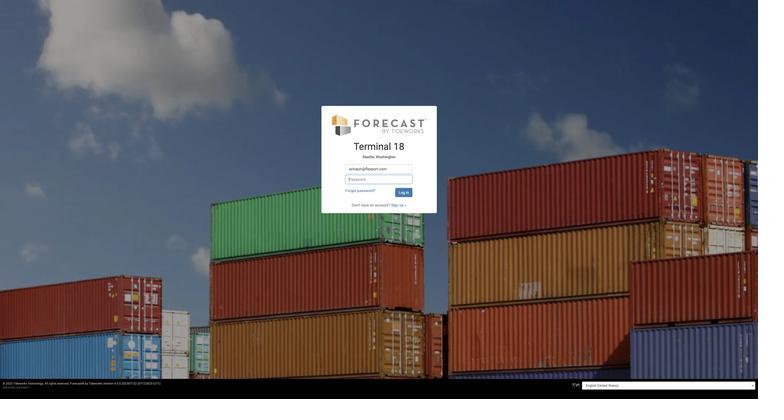 Task type: locate. For each thing, give the bounding box(es) containing it.
forgot
[[346, 189, 356, 193]]

forecast®
[[70, 382, 84, 386]]

1 horizontal spatial tideworks
[[89, 382, 103, 386]]

tideworks right the by
[[89, 382, 103, 386]]

terminal
[[354, 141, 391, 153]]

up
[[399, 203, 404, 208]]

tideworks
[[13, 382, 27, 386], [89, 382, 103, 386]]

»
[[405, 203, 406, 208]]

forgot password? link
[[346, 189, 376, 193]]

have
[[361, 203, 369, 208]]

by
[[85, 382, 88, 386]]

forecast® by tideworks image
[[332, 114, 426, 136]]

2211)
[[153, 382, 161, 386]]

seattle,
[[363, 155, 375, 159]]

rights
[[49, 382, 56, 386]]

(07122023-
[[138, 382, 153, 386]]

0 horizontal spatial tideworks
[[13, 382, 27, 386]]

in
[[406, 191, 409, 195]]

©
[[3, 382, 5, 386]]

all
[[45, 382, 48, 386]]

washington
[[376, 155, 396, 159]]

sign up » link
[[391, 203, 406, 208]]

9.5.0.202307122
[[114, 382, 137, 386]]

℠
[[28, 386, 30, 389]]

don't have an account? sign up »
[[352, 203, 406, 208]]

tideworks up success
[[13, 382, 27, 386]]

© 2023 tideworks technology. all rights reserved. forecast® by tideworks version 9.5.0.202307122 (07122023-2211) creating success ℠
[[3, 382, 161, 389]]

Email or username text field
[[346, 165, 413, 174]]



Task type: describe. For each thing, give the bounding box(es) containing it.
success
[[16, 386, 28, 389]]

log
[[399, 191, 405, 195]]

account?
[[375, 203, 390, 208]]

don't
[[352, 203, 360, 208]]

Password password field
[[346, 175, 413, 184]]

technology.
[[28, 382, 44, 386]]

1 tideworks from the left
[[13, 382, 27, 386]]

sign
[[391, 203, 399, 208]]

version
[[103, 382, 113, 386]]

reserved.
[[57, 382, 69, 386]]

creating
[[3, 386, 15, 389]]

terminal 18 seattle, washington
[[354, 141, 404, 159]]

2 tideworks from the left
[[89, 382, 103, 386]]

log in button
[[395, 188, 413, 197]]

an
[[370, 203, 374, 208]]

18
[[394, 141, 404, 153]]

2023
[[6, 382, 13, 386]]

password?
[[357, 189, 376, 193]]

forgot password? log in
[[346, 189, 409, 195]]



Task type: vqa. For each thing, say whether or not it's contained in the screenshot.
Account inside YOU ARE SIGNED IN AS ARCHER CHAPIN | MY ACCOUNT | SIGN OUT BROKER/FREIGHT FORWARDER COMPANY ADMIN (58204)
no



